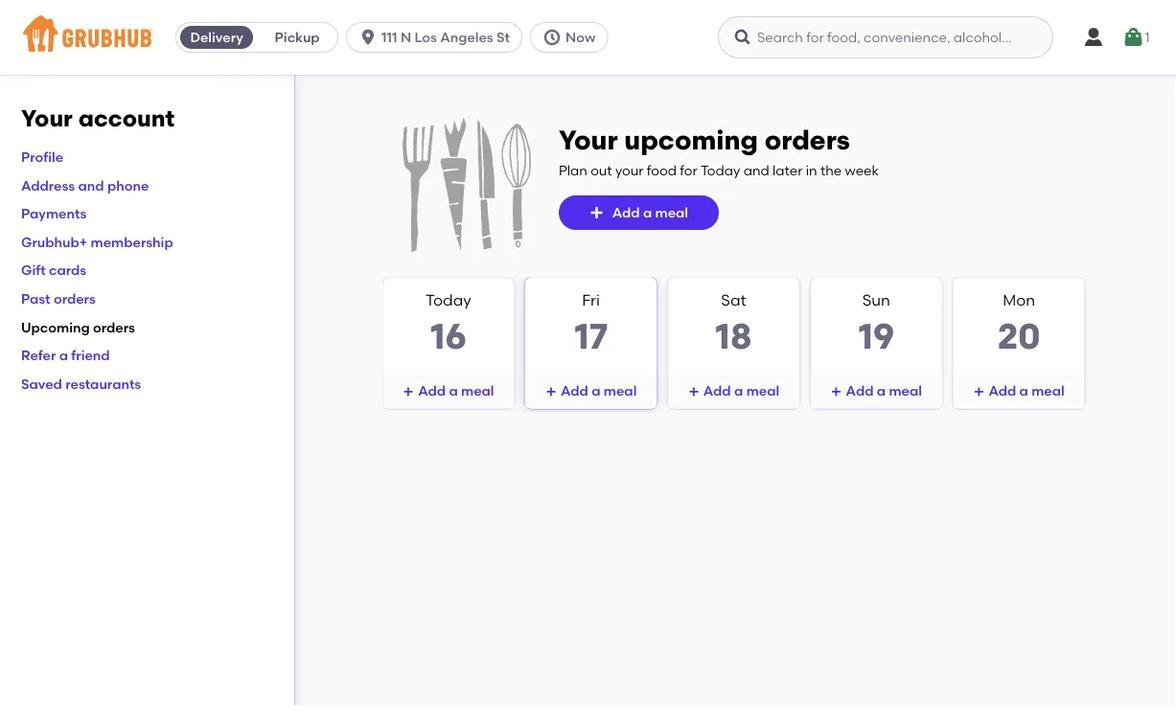 Task type: describe. For each thing, give the bounding box(es) containing it.
now button
[[530, 22, 616, 53]]

refer a friend link
[[21, 348, 110, 364]]

pickup button
[[257, 22, 338, 53]]

svg image for 17
[[546, 387, 557, 398]]

week
[[846, 162, 880, 179]]

for
[[680, 162, 698, 179]]

meal for 20
[[1032, 383, 1065, 400]]

now
[[566, 29, 596, 46]]

orders inside "your upcoming orders plan out your food for today and later in the week"
[[765, 124, 851, 156]]

today 16
[[426, 291, 472, 358]]

add a meal button for 20
[[954, 374, 1085, 409]]

orders for upcoming orders
[[93, 319, 135, 336]]

address
[[21, 177, 75, 194]]

sat 18
[[716, 291, 753, 358]]

a for 20
[[1020, 383, 1029, 400]]

a down food
[[644, 205, 652, 221]]

payments link
[[21, 206, 87, 222]]

add for 16
[[418, 383, 446, 400]]

111
[[382, 29, 398, 46]]

food
[[647, 162, 677, 179]]

friend
[[71, 348, 110, 364]]

saved restaurants
[[21, 376, 141, 392]]

grubhub+
[[21, 234, 87, 250]]

svg image inside the now button
[[543, 28, 562, 47]]

meal for 16
[[461, 383, 494, 400]]

today inside "your upcoming orders plan out your food for today and later in the week"
[[701, 162, 741, 179]]

past orders link
[[21, 291, 96, 307]]

add a meal for 19
[[847, 383, 923, 400]]

sun 19
[[859, 291, 895, 358]]

Search for food, convenience, alcohol... search field
[[718, 16, 1054, 59]]

the
[[821, 162, 842, 179]]

plan
[[559, 162, 588, 179]]

out
[[591, 162, 613, 179]]

18
[[716, 316, 753, 358]]

add a meal button for 19
[[812, 374, 942, 409]]

in
[[806, 162, 818, 179]]

fri 17
[[575, 291, 608, 358]]

add for 19
[[847, 383, 874, 400]]

refer a friend
[[21, 348, 110, 364]]

angeles
[[440, 29, 494, 46]]

meal for 17
[[604, 383, 637, 400]]

add a meal for 17
[[561, 383, 637, 400]]

meal for 18
[[747, 383, 780, 400]]

16
[[431, 316, 467, 358]]

1
[[1146, 29, 1151, 45]]

n
[[401, 29, 412, 46]]

profile link
[[21, 149, 63, 165]]

upcoming orders
[[21, 319, 135, 336]]

main navigation navigation
[[0, 0, 1177, 75]]

and inside "your upcoming orders plan out your food for today and later in the week"
[[744, 162, 770, 179]]

add down your
[[613, 205, 640, 221]]

your upcoming orders plan out your food for today and later in the week
[[559, 124, 880, 179]]

mon
[[1003, 291, 1036, 310]]

add a meal button down your
[[559, 196, 719, 230]]

svg image inside 1 button
[[1123, 26, 1146, 49]]

your
[[616, 162, 644, 179]]

gift
[[21, 262, 46, 279]]

20
[[998, 316, 1041, 358]]

profile
[[21, 149, 63, 165]]



Task type: vqa. For each thing, say whether or not it's contained in the screenshot.
"XL Hawaiian"
no



Task type: locate. For each thing, give the bounding box(es) containing it.
past orders
[[21, 291, 96, 307]]

add a meal
[[613, 205, 689, 221], [418, 383, 494, 400], [561, 383, 637, 400], [704, 383, 780, 400], [847, 383, 923, 400], [989, 383, 1065, 400]]

delivery
[[190, 29, 243, 46]]

add a meal down 17
[[561, 383, 637, 400]]

add a meal for 16
[[418, 383, 494, 400]]

add down "18"
[[704, 383, 732, 400]]

refer
[[21, 348, 56, 364]]

a
[[644, 205, 652, 221], [59, 348, 68, 364], [449, 383, 458, 400], [592, 383, 601, 400], [735, 383, 744, 400], [877, 383, 886, 400], [1020, 383, 1029, 400]]

1 horizontal spatial svg image
[[590, 205, 605, 221]]

1 horizontal spatial your
[[559, 124, 618, 156]]

1 horizontal spatial and
[[744, 162, 770, 179]]

add
[[613, 205, 640, 221], [418, 383, 446, 400], [561, 383, 589, 400], [704, 383, 732, 400], [847, 383, 874, 400], [989, 383, 1017, 400]]

meal for 19
[[890, 383, 923, 400]]

add a meal down "18"
[[704, 383, 780, 400]]

restaurants
[[65, 376, 141, 392]]

payments
[[21, 206, 87, 222]]

meal down 17
[[604, 383, 637, 400]]

add a meal button
[[559, 196, 719, 230], [384, 374, 514, 409], [526, 374, 657, 409], [669, 374, 799, 409], [812, 374, 942, 409], [954, 374, 1085, 409]]

saved
[[21, 376, 62, 392]]

add a meal button down 16
[[384, 374, 514, 409]]

add a meal button down "18"
[[669, 374, 799, 409]]

account
[[78, 105, 175, 132]]

a down the 20
[[1020, 383, 1029, 400]]

a down "18"
[[735, 383, 744, 400]]

upcoming
[[625, 124, 759, 156]]

grubhub+ membership link
[[21, 234, 173, 250]]

add down the 20
[[989, 383, 1017, 400]]

add a meal for 18
[[704, 383, 780, 400]]

add down 17
[[561, 383, 589, 400]]

1 vertical spatial today
[[426, 291, 472, 310]]

svg image inside the 111 n los angeles st button
[[359, 28, 378, 47]]

add down 19
[[847, 383, 874, 400]]

a for 19
[[877, 383, 886, 400]]

add for 18
[[704, 383, 732, 400]]

add a meal button for 17
[[526, 374, 657, 409]]

0 horizontal spatial and
[[78, 177, 104, 194]]

your
[[21, 105, 73, 132], [559, 124, 618, 156]]

17
[[575, 316, 608, 358]]

add a meal down food
[[613, 205, 689, 221]]

meal
[[656, 205, 689, 221], [461, 383, 494, 400], [604, 383, 637, 400], [747, 383, 780, 400], [890, 383, 923, 400], [1032, 383, 1065, 400]]

gift cards link
[[21, 262, 86, 279]]

your up profile link
[[21, 105, 73, 132]]

saved restaurants link
[[21, 376, 141, 392]]

svg image for 20
[[974, 387, 985, 398]]

phone
[[107, 177, 149, 194]]

svg image
[[1083, 26, 1106, 49], [1123, 26, 1146, 49], [359, 28, 378, 47], [543, 28, 562, 47], [734, 28, 753, 47], [403, 387, 415, 398], [689, 387, 700, 398], [831, 387, 843, 398]]

cards
[[49, 262, 86, 279]]

add a meal for 20
[[989, 383, 1065, 400]]

0 horizontal spatial your
[[21, 105, 73, 132]]

add for 20
[[989, 383, 1017, 400]]

today up 16
[[426, 291, 472, 310]]

19
[[859, 316, 895, 358]]

your account
[[21, 105, 175, 132]]

meal down "18"
[[747, 383, 780, 400]]

add a meal down 16
[[418, 383, 494, 400]]

your up 'out'
[[559, 124, 618, 156]]

orders up upcoming orders in the top left of the page
[[54, 291, 96, 307]]

a for 16
[[449, 383, 458, 400]]

st
[[497, 29, 510, 46]]

sun
[[863, 291, 891, 310]]

add a meal down the 20
[[989, 383, 1065, 400]]

svg image
[[590, 205, 605, 221], [546, 387, 557, 398], [974, 387, 985, 398]]

orders
[[765, 124, 851, 156], [54, 291, 96, 307], [93, 319, 135, 336]]

sat
[[722, 291, 747, 310]]

a for 18
[[735, 383, 744, 400]]

meal down the 20
[[1032, 383, 1065, 400]]

a down 16
[[449, 383, 458, 400]]

add for 17
[[561, 383, 589, 400]]

your inside "your upcoming orders plan out your food for today and later in the week"
[[559, 124, 618, 156]]

2 horizontal spatial svg image
[[974, 387, 985, 398]]

a down 17
[[592, 383, 601, 400]]

add a meal down 19
[[847, 383, 923, 400]]

meal down 19
[[890, 383, 923, 400]]

1 horizontal spatial today
[[701, 162, 741, 179]]

0 horizontal spatial today
[[426, 291, 472, 310]]

orders up in
[[765, 124, 851, 156]]

fri
[[583, 291, 600, 310]]

111 n los angeles st
[[382, 29, 510, 46]]

add down 16
[[418, 383, 446, 400]]

1 vertical spatial orders
[[54, 291, 96, 307]]

upcoming
[[21, 319, 90, 336]]

0 vertical spatial today
[[701, 162, 741, 179]]

your for upcoming
[[559, 124, 618, 156]]

today right for
[[701, 162, 741, 179]]

orders for past orders
[[54, 291, 96, 307]]

membership
[[91, 234, 173, 250]]

add a meal button down the 20
[[954, 374, 1085, 409]]

address and phone
[[21, 177, 149, 194]]

today
[[701, 162, 741, 179], [426, 291, 472, 310]]

add a meal button for 18
[[669, 374, 799, 409]]

1 button
[[1123, 20, 1151, 55]]

upcoming orders link
[[21, 319, 135, 336]]

0 horizontal spatial svg image
[[546, 387, 557, 398]]

and left phone at the top of the page
[[78, 177, 104, 194]]

pickup
[[275, 29, 320, 46]]

los
[[415, 29, 437, 46]]

add a meal button down 17
[[526, 374, 657, 409]]

gift cards
[[21, 262, 86, 279]]

and
[[744, 162, 770, 179], [78, 177, 104, 194]]

add a meal button down 19
[[812, 374, 942, 409]]

delivery button
[[177, 22, 257, 53]]

your for account
[[21, 105, 73, 132]]

orders up friend
[[93, 319, 135, 336]]

2 vertical spatial orders
[[93, 319, 135, 336]]

a for 17
[[592, 383, 601, 400]]

grubhub+ membership
[[21, 234, 173, 250]]

a down 19
[[877, 383, 886, 400]]

meal down 16
[[461, 383, 494, 400]]

add a meal button for 16
[[384, 374, 514, 409]]

0 vertical spatial orders
[[765, 124, 851, 156]]

and left later
[[744, 162, 770, 179]]

meal down food
[[656, 205, 689, 221]]

address and phone link
[[21, 177, 149, 194]]

a right refer
[[59, 348, 68, 364]]

later
[[773, 162, 803, 179]]

mon 20
[[998, 291, 1041, 358]]

111 n los angeles st button
[[346, 22, 530, 53]]

past
[[21, 291, 50, 307]]



